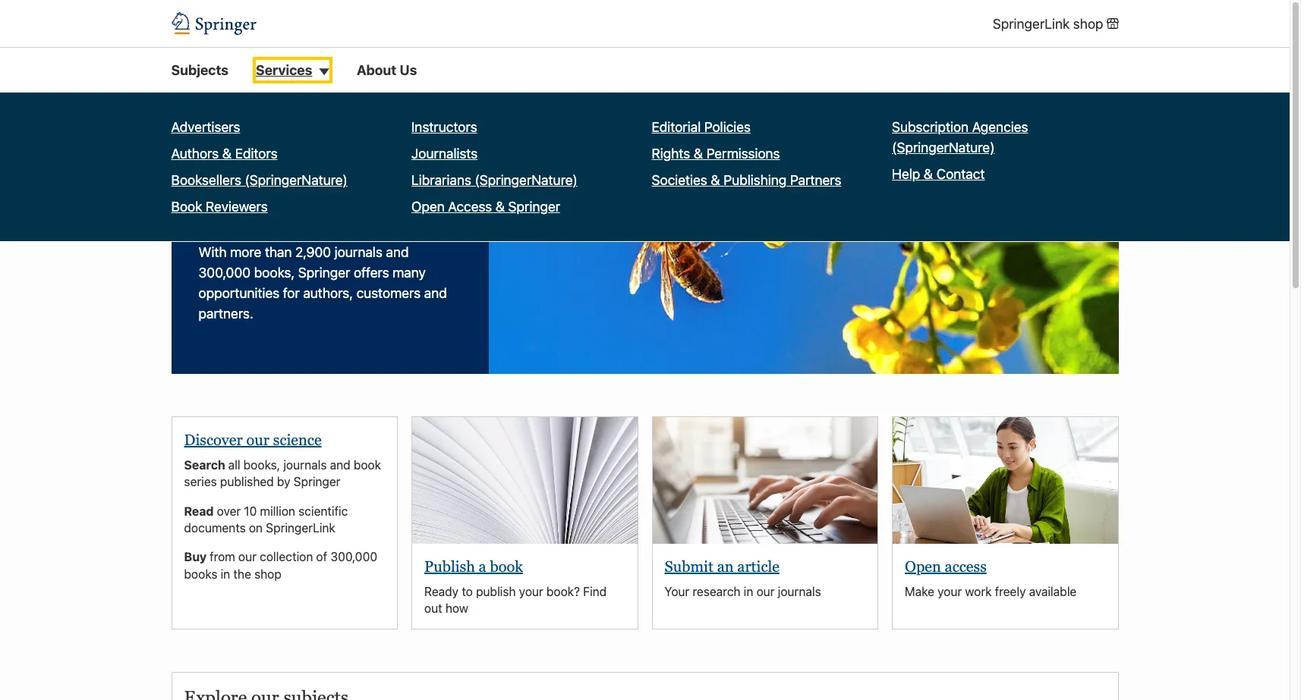 Task type: vqa. For each thing, say whether or not it's contained in the screenshot.
Name related to First Name
no



Task type: describe. For each thing, give the bounding box(es) containing it.
opportunities
[[199, 286, 280, 301]]

editors
[[235, 146, 278, 162]]

discover
[[184, 432, 243, 449]]

journals inside all books, journals and book series published by springer
[[283, 459, 327, 472]]

journalists link
[[412, 144, 478, 164]]

0 vertical spatial springerlink
[[993, 16, 1070, 32]]

services
[[256, 62, 312, 78]]

authors & editors
[[171, 146, 278, 162]]

springerlink shop link
[[993, 13, 1119, 34]]

books, inside all books, journals and book series published by springer
[[244, 459, 280, 472]]

springer inside the open access & springer link
[[508, 199, 560, 215]]

2 horizontal spatial and
[[424, 286, 447, 301]]

discover our science link
[[184, 432, 322, 449]]

find
[[583, 585, 607, 599]]

advertisers
[[171, 119, 240, 135]]

& for help
[[924, 166, 933, 182]]

all books, journals and book series published by springer
[[184, 459, 381, 489]]

published
[[220, 476, 274, 489]]

books, inside with more than 2,900 journals and 300,000 books, springer offers many opportunities for authors, customers and partners.
[[254, 265, 295, 281]]

documents
[[184, 522, 246, 535]]

on
[[249, 522, 263, 535]]

open for open access
[[905, 559, 941, 575]]

submit an article
[[665, 559, 780, 575]]

submit
[[665, 559, 714, 575]]

300,000 inside from our collection of 300,000 books in the shop
[[331, 551, 377, 564]]

how
[[446, 602, 468, 616]]

about us link
[[357, 60, 417, 81]]

article
[[738, 559, 780, 575]]

librarians (springernature)
[[412, 173, 578, 189]]

freely
[[995, 585, 1026, 599]]

book reviewers
[[171, 199, 268, 215]]

springer for with more than 2,900 journals and 300,000 books, springer offers many opportunities for authors, customers and partners.
[[298, 265, 350, 281]]

access
[[945, 559, 987, 575]]

publish
[[424, 559, 475, 575]]

in inside from our collection of 300,000 books in the shop
[[221, 568, 230, 581]]

publish a book
[[424, 559, 523, 575]]

with more than 2,900 journals and 300,000 books, springer offers many opportunities for authors, customers and partners.
[[199, 245, 447, 322]]

societies
[[652, 173, 708, 189]]

(springernature) for librarians (springernature)
[[475, 173, 578, 189]]

from our collection of 300,000 books in the shop
[[184, 551, 377, 581]]

over 10 million scientific documents on springerlink
[[184, 505, 348, 535]]

of
[[316, 551, 327, 564]]

open access & springer link
[[412, 197, 560, 217]]

subscription agencies (springernature)
[[892, 119, 1028, 156]]

permissions
[[707, 146, 780, 162]]

your
[[665, 585, 690, 599]]

science
[[273, 432, 322, 449]]

access
[[448, 199, 492, 215]]

customers
[[357, 286, 421, 301]]

2 your from the left
[[938, 585, 962, 599]]

journals for with more than 2,900 journals and 300,000 books, springer offers many opportunities for authors, customers and partners.
[[335, 245, 383, 260]]

about
[[357, 62, 397, 78]]

our
[[199, 151, 246, 182]]

librarians
[[412, 173, 471, 189]]

help
[[892, 166, 921, 182]]

collection
[[260, 551, 313, 564]]

ready to publish your book? find out how
[[424, 585, 607, 616]]

booksellers (springernature)
[[171, 173, 348, 189]]

publishing
[[724, 173, 787, 189]]

editorial policies
[[652, 119, 751, 135]]

(springernature) inside subscription agencies (springernature)
[[892, 140, 995, 156]]

out
[[424, 602, 442, 616]]

book reviewers link
[[171, 197, 268, 217]]

subscription agencies (springernature) link
[[892, 117, 1119, 158]]

book inside all books, journals and book series published by springer
[[354, 459, 381, 472]]

scientific
[[299, 505, 348, 518]]

series
[[184, 476, 217, 489]]

by
[[277, 476, 290, 489]]

more
[[230, 245, 261, 260]]

instructors
[[412, 119, 477, 135]]

publish a book link
[[424, 559, 523, 575]]

300,000 inside with more than 2,900 journals and 300,000 books, springer offers many opportunities for authors, customers and partners.
[[199, 265, 251, 281]]

rights & permissions
[[652, 146, 780, 162]]

springerlink shop
[[993, 16, 1104, 32]]

offers
[[354, 265, 389, 281]]

our for from
[[238, 551, 257, 564]]

librarians (springernature) link
[[412, 170, 578, 191]]

instructors link
[[412, 117, 477, 138]]

books
[[184, 568, 217, 581]]

journals for your research in our journals
[[778, 585, 821, 599]]

search
[[184, 459, 228, 472]]

with
[[199, 245, 227, 260]]

to
[[462, 585, 473, 599]]

about us
[[357, 62, 417, 78]]

business
[[252, 151, 356, 182]]

your inside ready to publish your book? find out how
[[519, 585, 544, 599]]

booksellers
[[171, 173, 241, 189]]

publishing
[[199, 189, 327, 220]]

many
[[393, 265, 426, 281]]

make your work freely available
[[905, 585, 1077, 599]]



Task type: locate. For each thing, give the bounding box(es) containing it.
0 horizontal spatial open
[[412, 199, 445, 215]]

& for rights
[[694, 146, 703, 162]]

and inside all books, journals and book series published by springer
[[330, 459, 351, 472]]

0 vertical spatial springer
[[508, 199, 560, 215]]

0 horizontal spatial (springernature)
[[245, 173, 348, 189]]

1 vertical spatial springer
[[298, 265, 350, 281]]

0 horizontal spatial in
[[221, 568, 230, 581]]

authors
[[171, 146, 219, 162]]

open
[[412, 199, 445, 215], [905, 559, 941, 575]]

1 horizontal spatial in
[[744, 585, 754, 599]]

subjects
[[171, 62, 229, 78]]

journals inside with more than 2,900 journals and 300,000 books, springer offers many opportunities for authors, customers and partners.
[[335, 245, 383, 260]]

submit an article link
[[665, 559, 780, 575]]

springer inside all books, journals and book series published by springer
[[294, 476, 341, 489]]

1 vertical spatial our
[[238, 551, 257, 564]]

0 horizontal spatial shop
[[254, 568, 282, 581]]

springerlink inside over 10 million scientific documents on springerlink
[[266, 522, 336, 535]]

your down open access
[[938, 585, 962, 599]]

&
[[222, 146, 232, 162], [694, 146, 703, 162], [924, 166, 933, 182], [711, 173, 720, 189], [496, 199, 505, 215]]

2 vertical spatial journals
[[778, 585, 821, 599]]

300,000 right of
[[331, 551, 377, 564]]

2 horizontal spatial journals
[[778, 585, 821, 599]]

journals up offers
[[335, 245, 383, 260]]

and
[[386, 245, 409, 260], [424, 286, 447, 301], [330, 459, 351, 472]]

in left the "the" on the bottom
[[221, 568, 230, 581]]

1 horizontal spatial shop
[[1074, 16, 1104, 32]]

0 vertical spatial our
[[246, 432, 270, 449]]

(springernature) for booksellers (springernature)
[[245, 173, 348, 189]]

springer up scientific
[[294, 476, 341, 489]]

journalists
[[412, 146, 478, 162]]

the
[[233, 568, 251, 581]]

discover our science
[[184, 432, 322, 449]]

1 vertical spatial 300,000
[[331, 551, 377, 564]]

million
[[260, 505, 295, 518]]

than
[[265, 245, 292, 260]]

(springernature) down subscription
[[892, 140, 995, 156]]

2 horizontal spatial (springernature)
[[892, 140, 995, 156]]

0 horizontal spatial journals
[[283, 459, 327, 472]]

& down editorial policies
[[694, 146, 703, 162]]

springerlink
[[993, 16, 1070, 32], [266, 522, 336, 535]]

rights & permissions link
[[652, 144, 780, 164]]

springer for all books, journals and book series published by springer
[[294, 476, 341, 489]]

partners.
[[199, 306, 253, 322]]

agencies
[[972, 119, 1028, 135]]

and up 'many'
[[386, 245, 409, 260]]

0 vertical spatial 300,000
[[199, 265, 251, 281]]

0 horizontal spatial springerlink
[[266, 522, 336, 535]]

springer up for authors,
[[298, 265, 350, 281]]

(springernature)
[[892, 140, 995, 156], [245, 173, 348, 189], [475, 173, 578, 189]]

open up make
[[905, 559, 941, 575]]

0 vertical spatial in
[[221, 568, 230, 581]]

our left science
[[246, 432, 270, 449]]

all
[[228, 459, 240, 472]]

300,000
[[199, 265, 251, 281], [331, 551, 377, 564]]

buy
[[184, 551, 210, 564]]

an
[[717, 559, 734, 575]]

publish a book image
[[412, 418, 637, 544]]

is
[[363, 151, 383, 182]]

1 vertical spatial shop
[[254, 568, 282, 581]]

submit an article image
[[653, 418, 878, 544]]

subscription
[[892, 119, 969, 135]]

and up scientific
[[330, 459, 351, 472]]

book?
[[547, 585, 580, 599]]

1 horizontal spatial springerlink
[[993, 16, 1070, 32]]

300,000 down with
[[199, 265, 251, 281]]

2,900
[[295, 245, 331, 260]]

0 vertical spatial shop
[[1074, 16, 1104, 32]]

book
[[354, 459, 381, 472], [490, 559, 523, 575]]

1 vertical spatial in
[[744, 585, 754, 599]]

1 vertical spatial book
[[490, 559, 523, 575]]

0 vertical spatial open
[[412, 199, 445, 215]]

available
[[1029, 585, 1077, 599]]

our for discover
[[246, 432, 270, 449]]

& down rights & permissions
[[711, 173, 720, 189]]

1 vertical spatial journals
[[283, 459, 327, 472]]

1 vertical spatial springerlink
[[266, 522, 336, 535]]

for authors,
[[283, 286, 353, 301]]

us
[[400, 62, 417, 78]]

1 horizontal spatial your
[[938, 585, 962, 599]]

& for authors
[[222, 146, 232, 162]]

journals
[[335, 245, 383, 260], [283, 459, 327, 472], [778, 585, 821, 599]]

books, down "than" on the left top
[[254, 265, 295, 281]]

work
[[965, 585, 992, 599]]

& right help
[[924, 166, 933, 182]]

shop
[[1074, 16, 1104, 32], [254, 568, 282, 581]]

societies & publishing partners
[[652, 173, 842, 189]]

springer down librarians (springernature) link
[[508, 199, 560, 215]]

open access image
[[893, 418, 1118, 544]]

help & contact
[[892, 166, 985, 182]]

our business is publishing
[[199, 151, 383, 220]]

open down librarians
[[412, 199, 445, 215]]

your research in our journals
[[665, 585, 821, 599]]

your left book?
[[519, 585, 544, 599]]

rights
[[652, 146, 690, 162]]

advertisers link
[[171, 117, 240, 138]]

1 horizontal spatial 300,000
[[331, 551, 377, 564]]

(springernature) up 'open access & springer'
[[475, 173, 578, 189]]

0 vertical spatial book
[[354, 459, 381, 472]]

booksellers (springernature) link
[[171, 170, 348, 191]]

contact
[[937, 166, 985, 182]]

2 vertical spatial our
[[757, 585, 775, 599]]

open for open access & springer
[[412, 199, 445, 215]]

& down librarians (springernature) link
[[496, 199, 505, 215]]

open access link
[[905, 559, 987, 575]]

0 vertical spatial books,
[[254, 265, 295, 281]]

1 horizontal spatial open
[[905, 559, 941, 575]]

1 vertical spatial books,
[[244, 459, 280, 472]]

in
[[221, 568, 230, 581], [744, 585, 754, 599]]

0 vertical spatial journals
[[335, 245, 383, 260]]

1 vertical spatial open
[[905, 559, 941, 575]]

our down article at right
[[757, 585, 775, 599]]

publish
[[476, 585, 516, 599]]

partners
[[790, 173, 842, 189]]

1 horizontal spatial and
[[386, 245, 409, 260]]

subjects link
[[171, 60, 229, 81]]

2 vertical spatial and
[[330, 459, 351, 472]]

editorial policies link
[[652, 117, 751, 138]]

0 horizontal spatial 300,000
[[199, 265, 251, 281]]

journals down science
[[283, 459, 327, 472]]

and down 'many'
[[424, 286, 447, 301]]

1 horizontal spatial book
[[490, 559, 523, 575]]

& for societies
[[711, 173, 720, 189]]

& left editors
[[222, 146, 232, 162]]

1 vertical spatial and
[[424, 286, 447, 301]]

1 horizontal spatial (springernature)
[[475, 173, 578, 189]]

0 horizontal spatial your
[[519, 585, 544, 599]]

shop inside from our collection of 300,000 books in the shop
[[254, 568, 282, 581]]

1 horizontal spatial journals
[[335, 245, 383, 260]]

0 horizontal spatial book
[[354, 459, 381, 472]]

research
[[693, 585, 741, 599]]

your
[[519, 585, 544, 599], [938, 585, 962, 599]]

springer inside with more than 2,900 journals and 300,000 books, springer offers many opportunities for authors, customers and partners.
[[298, 265, 350, 281]]

services button
[[256, 60, 329, 81]]

read
[[184, 505, 214, 518]]

(springernature) up publishing
[[245, 173, 348, 189]]

over
[[217, 505, 241, 518]]

2 vertical spatial springer
[[294, 476, 341, 489]]

0 horizontal spatial and
[[330, 459, 351, 472]]

10
[[244, 505, 257, 518]]

journals down article at right
[[778, 585, 821, 599]]

our inside from our collection of 300,000 books in the shop
[[238, 551, 257, 564]]

springer home image
[[171, 12, 256, 35]]

open access
[[905, 559, 987, 575]]

from
[[210, 551, 235, 564]]

reviewers
[[206, 199, 268, 215]]

0 vertical spatial and
[[386, 245, 409, 260]]

1 your from the left
[[519, 585, 544, 599]]

open access & springer
[[412, 199, 560, 215]]

our up the "the" on the bottom
[[238, 551, 257, 564]]

book
[[171, 199, 202, 215]]

in down article at right
[[744, 585, 754, 599]]

books, up the 'published'
[[244, 459, 280, 472]]

books,
[[254, 265, 295, 281], [244, 459, 280, 472]]

a
[[479, 559, 486, 575]]



